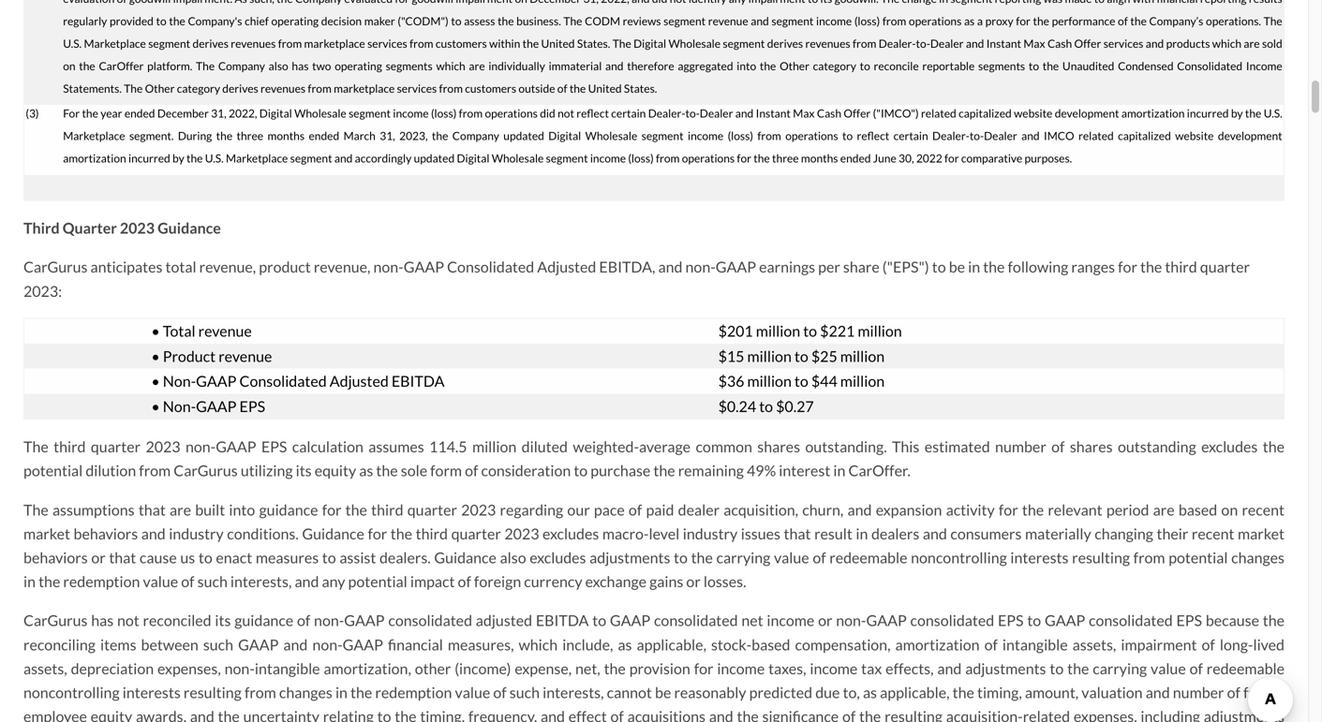 Task type: vqa. For each thing, say whether or not it's contained in the screenshot.
the topmost States
yes



Task type: locate. For each thing, give the bounding box(es) containing it.
certain down the united states .
[[611, 106, 646, 120]]

1 vertical spatial assets,
[[23, 660, 67, 678]]

are
[[1244, 36, 1260, 50], [469, 59, 485, 73], [170, 501, 191, 519], [1154, 501, 1175, 519]]

assist
[[340, 549, 376, 567]]

1 vertical spatial potential
[[1169, 549, 1228, 567]]

wholesale
[[669, 36, 721, 50], [294, 106, 347, 120], [586, 129, 638, 143], [492, 151, 544, 165]]

the inside the third quarter 2023 non-gaap eps calculation assumes 114.5 million diluted weighted-average common shares outstanding. this estimated number of shares outstanding excludes the potential dilution from
[[23, 438, 48, 456]]

guidance up total
[[158, 219, 221, 237]]

to inside the , the company updated digital wholesale segment income (loss) from operations to reflect certain dealer-to-dealer and imco related capitalized website development amortization incurred by the
[[843, 129, 853, 143]]

reconcile
[[874, 59, 919, 73]]

certain up 30,
[[894, 129, 929, 143]]

are left individually
[[469, 59, 485, 73]]

december
[[157, 106, 209, 120]]

website up imco
[[1014, 106, 1053, 120]]

1 vertical spatial expenses,
[[1074, 708, 1138, 723]]

2 vertical spatial marketplace
[[226, 151, 288, 165]]

financial inside , and did not identify any impairment to its goodwill. the change in segment reporting was made to align with financial reporting results regularly provided to the company's chief operating decision maker ("codm") to assess the business. the codm reviews segment revenue and segment income (loss) from operations as a proxy for the performance of the company's operations.
[[1157, 0, 1199, 5]]

1 vertical spatial website
[[1176, 129, 1214, 143]]

such down expense,
[[510, 684, 540, 702]]

1 vertical spatial reflect
[[857, 129, 890, 143]]

equity down depreciation
[[91, 708, 132, 723]]

from inside , and did not identify any impairment to its goodwill. the change in segment reporting was made to align with financial reporting results regularly provided to the company's chief operating decision maker ("codm") to assess the business. the codm reviews segment revenue and segment income (loss) from operations as a proxy for the performance of the company's operations.
[[883, 14, 907, 28]]

0 vertical spatial reflect
[[577, 106, 609, 120]]

0 vertical spatial timing,
[[978, 684, 1022, 702]]

has inside services and products which are sold on the caroffer platform. the company also has two operating segments which are individually immaterial and therefore aggregated into the other category to reconcile reportable segments to the unaudited condensed consolidated income statements. the other category derives revenues from marketplace services from customers outside of
[[292, 59, 309, 73]]

3 consolidated from the left
[[911, 612, 995, 630]]

noncontrolling inside the assumptions that are built into guidance for the third quarter 2023 regarding our pace of paid dealer acquisition, churn, and expansion activity for the relevant period are based on recent market behaviors and industry conditions. guidance for the third quarter 2023 excludes macro-level industry issues that result in dealers and consumers materially changing their recent market behaviors or that cause us to enact measures to assist dealers. guidance also excludes adjustments to the carrying value of redeemable noncontrolling interests resulting from potential changes in the redemption value of such interests, and any potential impact of foreign currency exchange gains or losses.
[[911, 549, 1007, 567]]

capitalized up comparative
[[959, 106, 1012, 120]]

which inside has not reconciled its guidance of non-gaap consolidated adjusted ebitda to gaap consolidated net income or non-gaap consolidated eps to gaap consolidated eps because the reconciling items between such gaap and non-gaap financial measures, which include, as applicable, stock-based compensation, amortization of intangible assets, impairment of long-lived assets, depreciation expenses, non-intangible amortization, other (income) expense, net, the provision for income taxes, income tax effects, and adjustments to the carrying value of redeemable noncontrolling interests resulting from changes in the redemption value of such interests, cannot be reasonably predicted due to, as applicable, the timing, amount, valuation and number of future employee equity awards, and the uncertainty relating to the timing, frequency, and effect of acquisitions and the significance of the resulting acquisition-related expenses, including adjustm
[[519, 636, 558, 654]]

1 vertical spatial its
[[296, 462, 312, 480]]

with
[[1133, 0, 1155, 5]]

2 vertical spatial dealer
[[984, 129, 1018, 143]]

has up items
[[91, 612, 114, 630]]

2022
[[229, 106, 255, 120], [917, 151, 943, 165]]

0 horizontal spatial segments
[[386, 59, 433, 73]]

dealer- up comparative
[[933, 129, 970, 143]]

into up the conditions.
[[229, 501, 255, 519]]

1 shares from the left
[[758, 438, 801, 456]]

decision
[[321, 14, 362, 28]]

2 shares from the left
[[1070, 438, 1113, 456]]

adjustments down macro-
[[590, 549, 671, 567]]

be up "acquisitions"
[[655, 684, 671, 702]]

1 vertical spatial did
[[540, 106, 556, 120]]

1 vertical spatial has
[[91, 612, 114, 630]]

equity down calculation
[[315, 462, 356, 480]]

as down assumes
[[359, 462, 373, 480]]

eps left because
[[1177, 612, 1203, 630]]

1 vertical spatial by
[[172, 151, 184, 165]]

diluted
[[522, 438, 568, 456]]

2 • from the top
[[151, 347, 160, 365]]

potential down the their
[[1169, 549, 1228, 567]]

, for the
[[426, 129, 428, 143]]

remaining
[[678, 462, 744, 480]]

acquisition-
[[947, 708, 1023, 723]]

include,
[[563, 636, 613, 654]]

from
[[883, 14, 907, 28], [278, 36, 302, 50], [410, 36, 434, 50], [853, 36, 877, 50], [308, 81, 332, 95], [439, 81, 463, 95], [459, 106, 483, 120], [758, 129, 782, 143], [656, 151, 680, 165], [139, 462, 171, 480], [1134, 549, 1166, 567], [245, 684, 276, 702]]

the inside the third quarter 2023 non-gaap eps calculation assumes 114.5 million diluted weighted-average common shares outstanding. this estimated number of shares outstanding excludes the potential dilution from
[[1263, 438, 1285, 456]]

$201
[[719, 322, 753, 340]]

anticipates total revenue, product revenue, non-gaap consolidated adjusted ebitda, and non-gaap earnings per share ("eps") to be in the following ranges for the third quarter 2023:
[[23, 258, 1250, 300]]

potential down assist
[[348, 573, 408, 591]]

1 horizontal spatial any
[[729, 0, 747, 5]]

$36 million to $44 million
[[719, 372, 885, 391]]

cargurus for has
[[23, 612, 88, 630]]

changes up 'uncertainty'
[[279, 684, 333, 702]]

on inside services and products which are sold on the caroffer platform. the company also has two operating segments which are individually immaterial and therefore aggregated into the other category to reconcile reportable segments to the unaudited condensed consolidated income statements. the other category derives revenues from marketplace services from customers outside of
[[63, 59, 75, 73]]

its
[[821, 0, 833, 5], [296, 462, 312, 480], [215, 612, 231, 630]]

1 vertical spatial 31,
[[380, 129, 395, 143]]

currency
[[524, 573, 583, 591]]

1 • from the top
[[151, 322, 160, 340]]

expenses,
[[157, 660, 221, 678], [1074, 708, 1138, 723]]

weighted-
[[573, 438, 639, 456]]

related inside the , the company updated digital wholesale segment income (loss) from operations to reflect certain dealer-to-dealer and imco related capitalized website development amortization incurred by the
[[1079, 129, 1114, 143]]

non- inside the third quarter 2023 non-gaap eps calculation assumes 114.5 million diluted weighted-average common shares outstanding. this estimated number of shares outstanding excludes the potential dilution from
[[186, 438, 216, 456]]

cash
[[1048, 36, 1073, 50], [817, 106, 842, 120]]

also left two
[[269, 59, 288, 73]]

timing,
[[978, 684, 1022, 702], [420, 708, 465, 723]]

operating right 'chief'
[[271, 14, 319, 28]]

0 vertical spatial noncontrolling
[[911, 549, 1007, 567]]

revenue for • product revenue
[[219, 347, 272, 365]]

0 horizontal spatial resulting
[[184, 684, 242, 702]]

income inside , and did not identify any impairment to its goodwill. the change in segment reporting was made to align with financial reporting results regularly provided to the company's chief operating decision maker ("codm") to assess the business. the codm reviews segment revenue and segment income (loss) from operations as a proxy for the performance of the company's operations.
[[816, 14, 852, 28]]

1 segments from the left
[[386, 59, 433, 73]]

states down codm
[[577, 36, 608, 50]]

(income)
[[455, 660, 511, 678]]

into inside services and products which are sold on the caroffer platform. the company also has two operating segments which are individually immaterial and therefore aggregated into the other category to reconcile reportable segments to the unaudited condensed consolidated income statements. the other category derives revenues from marketplace services from customers outside of
[[737, 59, 757, 73]]

guidance down measures at left bottom
[[235, 612, 294, 630]]

1 horizontal spatial 31,
[[380, 129, 395, 143]]

has not reconciled its guidance of non-gaap consolidated adjusted ebitda to gaap consolidated net income or non-gaap consolidated eps to gaap consolidated eps because the reconciling items between such gaap and non-gaap financial measures, which include, as applicable, stock-based compensation, amortization of intangible assets, impairment of long-lived assets, depreciation expenses, non-intangible amortization, other (income) expense, net, the provision for income taxes, income tax effects, and adjustments to the carrying value of redeemable noncontrolling interests resulting from changes in the redemption value of such interests, cannot be reasonably predicted due to, as applicable, the timing, amount, valuation and number of future employee equity awards, and the uncertainty relating to the timing, frequency, and effect of acquisitions and the significance of the resulting acquisition-related expenses, including adjustm
[[23, 612, 1285, 723]]

activity
[[946, 501, 995, 519]]

guidance
[[158, 219, 221, 237], [302, 525, 365, 543], [434, 549, 497, 567]]

2 vertical spatial its
[[215, 612, 231, 630]]

adjustments inside has not reconciled its guidance of non-gaap consolidated adjusted ebitda to gaap consolidated net income or non-gaap consolidated eps to gaap consolidated eps because the reconciling items between such gaap and non-gaap financial measures, which include, as applicable, stock-based compensation, amortization of intangible assets, impairment of long-lived assets, depreciation expenses, non-intangible amortization, other (income) expense, net, the provision for income taxes, income tax effects, and adjustments to the carrying value of redeemable noncontrolling interests resulting from changes in the redemption value of such interests, cannot be reasonably predicted due to, as applicable, the timing, amount, valuation and number of future employee equity awards, and the uncertainty relating to the timing, frequency, and effect of acquisitions and the significance of the resulting acquisition-related expenses, including adjustm
[[966, 660, 1047, 678]]

0 horizontal spatial redeemable
[[830, 549, 908, 567]]

within
[[489, 36, 521, 50]]

1 vertical spatial be
[[655, 684, 671, 702]]

0 vertical spatial adjustments
[[590, 549, 671, 567]]

segment
[[951, 0, 993, 5], [664, 14, 706, 28], [772, 14, 814, 28], [148, 36, 190, 50], [723, 36, 765, 50], [349, 106, 391, 120], [642, 129, 684, 143], [290, 151, 332, 165], [546, 151, 588, 165]]

into inside the assumptions that are built into guidance for the third quarter 2023 regarding our pace of paid dealer acquisition, churn, and expansion activity for the relevant period are based on recent market behaviors and industry conditions. guidance for the third quarter 2023 excludes macro-level industry issues that result in dealers and consumers materially changing their recent market behaviors or that cause us to enact measures to assist dealers. guidance also excludes adjustments to the carrying value of redeemable noncontrolling interests resulting from potential changes in the redemption value of such interests, and any potential impact of foreign currency exchange gains or losses.
[[229, 501, 255, 519]]

1 vertical spatial non-
[[163, 397, 196, 416]]

• for • product revenue
[[151, 347, 160, 365]]

0 vertical spatial .
[[608, 36, 611, 50]]

2023:
[[23, 282, 62, 300]]

months left june
[[801, 151, 838, 165]]

u.s. down during
[[205, 151, 224, 165]]

million
[[756, 322, 801, 340], [858, 322, 902, 340], [748, 347, 792, 365], [841, 347, 885, 365], [748, 372, 792, 391], [841, 372, 885, 391], [472, 438, 517, 456]]

for
[[1016, 14, 1031, 28], [737, 151, 752, 165], [945, 151, 959, 165], [1118, 258, 1138, 276], [322, 501, 342, 519], [999, 501, 1019, 519], [368, 525, 387, 543], [694, 660, 714, 678]]

any
[[729, 0, 747, 5], [322, 573, 345, 591]]

and inside anticipates total revenue, product revenue, non-gaap consolidated adjusted ebitda, and non-gaap earnings per share ("eps") to be in the following ranges for the third quarter 2023:
[[659, 258, 683, 276]]

0 vertical spatial also
[[269, 59, 288, 73]]

related inside has not reconciled its guidance of non-gaap consolidated adjusted ebitda to gaap consolidated net income or non-gaap consolidated eps to gaap consolidated eps because the reconciling items between such gaap and non-gaap financial measures, which include, as applicable, stock-based compensation, amortization of intangible assets, impairment of long-lived assets, depreciation expenses, non-intangible amortization, other (income) expense, net, the provision for income taxes, income tax effects, and adjustments to the carrying value of redeemable noncontrolling interests resulting from changes in the redemption value of such interests, cannot be reasonably predicted due to, as applicable, the timing, amount, valuation and number of future employee equity awards, and the uncertainty relating to the timing, frequency, and effect of acquisitions and the significance of the resulting acquisition-related expenses, including adjustm
[[1023, 708, 1071, 723]]

carrying inside the assumptions that are built into guidance for the third quarter 2023 regarding our pace of paid dealer acquisition, churn, and expansion activity for the relevant period are based on recent market behaviors and industry conditions. guidance for the third quarter 2023 excludes macro-level industry issues that result in dealers and consumers materially changing their recent market behaviors or that cause us to enact measures to assist dealers. guidance also excludes adjustments to the carrying value of redeemable noncontrolling interests resulting from potential changes in the redemption value of such interests, and any potential impact of foreign currency exchange gains or losses.
[[717, 549, 771, 567]]

amortization inside has not reconciled its guidance of non-gaap consolidated adjusted ebitda to gaap consolidated net income or non-gaap consolidated eps to gaap consolidated eps because the reconciling items between such gaap and non-gaap financial measures, which include, as applicable, stock-based compensation, amortization of intangible assets, impairment of long-lived assets, depreciation expenses, non-intangible amortization, other (income) expense, net, the provision for income taxes, income tax effects, and adjustments to the carrying value of redeemable noncontrolling interests resulting from changes in the redemption value of such interests, cannot be reasonably predicted due to, as applicable, the timing, amount, valuation and number of future employee equity awards, and the uncertainty relating to the timing, frequency, and effect of acquisitions and the significance of the resulting acquisition-related expenses, including adjustm
[[896, 636, 980, 654]]

of up relevant
[[1052, 438, 1065, 456]]

1 consolidated from the left
[[388, 612, 472, 630]]

segment.
[[129, 129, 174, 143]]

wholesale up 'u.s. marketplace segment and accordingly updated digital wholesale segment income (loss) from operations for the three months ended june 30, 2022 for comparative purposes.'
[[586, 129, 638, 143]]

potential inside the third quarter 2023 non-gaap eps calculation assumes 114.5 million diluted weighted-average common shares outstanding. this estimated number of shares outstanding excludes the potential dilution from
[[23, 462, 83, 480]]

updated right accordingly
[[414, 151, 455, 165]]

statements.
[[63, 81, 122, 95]]

interests, down measures at left bottom
[[231, 573, 292, 591]]

million inside the third quarter 2023 non-gaap eps calculation assumes 114.5 million diluted weighted-average common shares outstanding. this estimated number of shares outstanding excludes the potential dilution from
[[472, 438, 517, 456]]

0 vertical spatial capitalized
[[959, 106, 1012, 120]]

segment derives revenues from marketplace services from customers within the united states . the digital wholesale segment derives revenues from dealer-to-dealer and instant max cash offer
[[146, 36, 1102, 50]]

2 vertical spatial to-
[[970, 129, 984, 143]]

industry
[[169, 525, 224, 543], [683, 525, 738, 543]]

updated down outside
[[504, 129, 544, 143]]

of left paid at the bottom of page
[[629, 501, 642, 519]]

• left 'total' in the left of the page
[[151, 322, 160, 340]]

operating inside , and did not identify any impairment to its goodwill. the change in segment reporting was made to align with financial reporting results regularly provided to the company's chief operating decision maker ("codm") to assess the business. the codm reviews segment revenue and segment income (loss) from operations as a proxy for the performance of the company's operations.
[[271, 14, 319, 28]]

us
[[180, 549, 195, 567]]

marketplace inside u.s. marketplace
[[63, 129, 125, 143]]

2 horizontal spatial resulting
[[1072, 549, 1131, 567]]

was
[[1044, 0, 1063, 5]]

products
[[1167, 36, 1211, 50]]

, inside , and did not identify any impairment to its goodwill. the change in segment reporting was made to align with financial reporting results regularly provided to the company's chief operating decision maker ("codm") to assess the business. the codm reviews segment revenue and segment income (loss) from operations as a proxy for the performance of the company's operations.
[[627, 0, 630, 5]]

revenue down • total revenue
[[219, 347, 272, 365]]

related right imco
[[1079, 129, 1114, 143]]

offer left ("imco")
[[844, 106, 871, 120]]

incurred down products
[[1187, 106, 1229, 120]]

0 horizontal spatial based
[[752, 636, 791, 654]]

quarter
[[63, 219, 117, 237]]

services and products which are sold on the caroffer platform. the company also has two operating segments which are individually immaterial and therefore aggregated into the other category to reconcile reportable segments to the unaudited condensed consolidated income statements. the other category derives revenues from marketplace services from customers outside of
[[63, 36, 1283, 95]]

changes inside has not reconciled its guidance of non-gaap consolidated adjusted ebitda to gaap consolidated net income or non-gaap consolidated eps to gaap consolidated eps because the reconciling items between such gaap and non-gaap financial measures, which include, as applicable, stock-based compensation, amortization of intangible assets, impairment of long-lived assets, depreciation expenses, non-intangible amortization, other (income) expense, net, the provision for income taxes, income tax effects, and adjustments to the carrying value of redeemable noncontrolling interests resulting from changes in the redemption value of such interests, cannot be reasonably predicted due to, as applicable, the timing, amount, valuation and number of future employee equity awards, and the uncertainty relating to the timing, frequency, and effect of acquisitions and the significance of the resulting acquisition-related expenses, including adjustm
[[279, 684, 333, 702]]

4 • from the top
[[151, 397, 160, 416]]

segments down proxy
[[979, 59, 1026, 73]]

million up $15 million to $25 million
[[756, 322, 801, 340]]

website inside the , the company updated digital wholesale segment income (loss) from operations to reflect certain dealer-to-dealer and imco related capitalized website development amortization incurred by the
[[1176, 129, 1214, 143]]

0 vertical spatial marketplace
[[84, 36, 146, 50]]

development
[[1055, 106, 1120, 120], [1218, 129, 1283, 143]]

redemption inside the assumptions that are built into guidance for the third quarter 2023 regarding our pace of paid dealer acquisition, churn, and expansion activity for the relevant period are based on recent market behaviors and industry conditions. guidance for the third quarter 2023 excludes macro-level industry issues that result in dealers and consumers materially changing their recent market behaviors or that cause us to enact measures to assist dealers. guidance also excludes adjustments to the carrying value of redeemable noncontrolling interests resulting from potential changes in the redemption value of such interests, and any potential impact of foreign currency exchange gains or losses.
[[63, 573, 140, 591]]

0 vertical spatial ebitda
[[392, 372, 445, 391]]

1 horizontal spatial timing,
[[978, 684, 1022, 702]]

2023 inside the third quarter 2023 non-gaap eps calculation assumes 114.5 million diluted weighted-average common shares outstanding. this estimated number of shares outstanding excludes the potential dilution from
[[146, 438, 181, 456]]

or down assumptions
[[91, 549, 106, 567]]

, inside the , the company updated digital wholesale segment income (loss) from operations to reflect certain dealer-to-dealer and imco related capitalized website development amortization incurred by the
[[426, 129, 428, 143]]

1 non- from the top
[[163, 372, 196, 391]]

1 horizontal spatial carrying
[[1093, 660, 1148, 678]]

2 non- from the top
[[163, 397, 196, 416]]

reporting up proxy
[[995, 0, 1042, 5]]

gaap inside the third quarter 2023 non-gaap eps calculation assumes 114.5 million diluted weighted-average common shares outstanding. this estimated number of shares outstanding excludes the potential dilution from
[[216, 438, 256, 456]]

1 horizontal spatial states
[[624, 81, 655, 95]]

in up relating
[[336, 684, 348, 702]]

3 • from the top
[[151, 372, 160, 391]]

carrying up "valuation"
[[1093, 660, 1148, 678]]

1 horizontal spatial reporting
[[1201, 0, 1247, 5]]

cargurus up reconciling
[[23, 612, 88, 630]]

redeemable inside has not reconciled its guidance of non-gaap consolidated adjusted ebitda to gaap consolidated net income or non-gaap consolidated eps to gaap consolidated eps because the reconciling items between such gaap and non-gaap financial measures, which include, as applicable, stock-based compensation, amortization of intangible assets, impairment of long-lived assets, depreciation expenses, non-intangible amortization, other (income) expense, net, the provision for income taxes, income tax effects, and adjustments to the carrying value of redeemable noncontrolling interests resulting from changes in the redemption value of such interests, cannot be reasonably predicted due to, as applicable, the timing, amount, valuation and number of future employee equity awards, and the uncertainty relating to the timing, frequency, and effect of acquisitions and the significance of the resulting acquisition-related expenses, including adjustm
[[1207, 660, 1285, 678]]

1 horizontal spatial .
[[655, 81, 657, 95]]

noncontrolling down consumers on the right of page
[[911, 549, 1007, 567]]

1 vertical spatial guidance
[[302, 525, 365, 543]]

2023 up accordingly
[[399, 129, 426, 143]]

, up reviews at the top of page
[[627, 0, 630, 5]]

0 horizontal spatial u.s.
[[63, 36, 82, 50]]

of down "align"
[[1118, 14, 1128, 28]]

intangible up 'uncertainty'
[[255, 660, 320, 678]]

be
[[949, 258, 966, 276], [655, 684, 671, 702]]

0 vertical spatial expenses,
[[157, 660, 221, 678]]

average
[[639, 438, 691, 456]]

because
[[1206, 612, 1260, 630]]

interests inside the assumptions that are built into guidance for the third quarter 2023 regarding our pace of paid dealer acquisition, churn, and expansion activity for the relevant period are based on recent market behaviors and industry conditions. guidance for the third quarter 2023 excludes macro-level industry issues that result in dealers and consumers materially changing their recent market behaviors or that cause us to enact measures to assist dealers. guidance also excludes adjustments to the carrying value of redeemable noncontrolling interests resulting from potential changes in the redemption value of such interests, and any potential impact of foreign currency exchange gains or losses.
[[1011, 549, 1069, 567]]

their
[[1157, 525, 1189, 543]]

intangible
[[1003, 636, 1068, 654], [255, 660, 320, 678]]

net
[[742, 612, 764, 630]]

u.s. inside the u.s. marketplace
[[63, 36, 82, 50]]

2 revenue, from the left
[[314, 258, 371, 276]]

0 horizontal spatial equity
[[91, 708, 132, 723]]

0 vertical spatial not
[[670, 0, 687, 5]]

marketplace inside services and products which are sold on the caroffer platform. the company also has two operating segments which are individually immaterial and therefore aggregated into the other category to reconcile reportable segments to the unaudited condensed consolidated income statements. the other category derives revenues from marketplace services from customers outside of
[[334, 81, 395, 95]]

2 vertical spatial dealer-
[[933, 129, 970, 143]]

anticipates
[[90, 258, 163, 276]]

be inside anticipates total revenue, product revenue, non-gaap consolidated adjusted ebitda, and non-gaap earnings per share ("eps") to be in the following ranges for the third quarter 2023:
[[949, 258, 966, 276]]

third up dealers. at left
[[416, 525, 448, 543]]

0 vertical spatial website
[[1014, 106, 1053, 120]]

ebitda,
[[599, 258, 656, 276]]

income down the goodwill.
[[816, 14, 852, 28]]

number right estimated on the right bottom of the page
[[996, 438, 1047, 456]]

acquisitions
[[628, 708, 706, 723]]

adjusted inside anticipates total revenue, product revenue, non-gaap consolidated adjusted ebitda, and non-gaap earnings per share ("eps") to be in the following ranges for the third quarter 2023:
[[537, 258, 596, 276]]

reflect up june
[[857, 129, 890, 143]]

or inside has not reconciled its guidance of non-gaap consolidated adjusted ebitda to gaap consolidated net income or non-gaap consolidated eps to gaap consolidated eps because the reconciling items between such gaap and non-gaap financial measures, which include, as applicable, stock-based compensation, amortization of intangible assets, impairment of long-lived assets, depreciation expenses, non-intangible amortization, other (income) expense, net, the provision for income taxes, income tax effects, and adjustments to the carrying value of redeemable noncontrolling interests resulting from changes in the redemption value of such interests, cannot be reasonably predicted due to, as applicable, the timing, amount, valuation and number of future employee equity awards, and the uncertainty relating to the timing, frequency, and effect of acquisitions and the significance of the resulting acquisition-related expenses, including adjustm
[[818, 612, 833, 630]]

category
[[813, 59, 857, 73], [177, 81, 220, 95]]

0 horizontal spatial interests,
[[231, 573, 292, 591]]

0 horizontal spatial other
[[145, 81, 175, 95]]

1 horizontal spatial u.s.
[[205, 151, 224, 165]]

u.s. inside u.s. marketplace
[[1264, 106, 1283, 120]]

2 horizontal spatial or
[[818, 612, 833, 630]]

0 vertical spatial max
[[1024, 36, 1046, 50]]

million up '$0.24 to $0.27'
[[748, 372, 792, 391]]

excludes inside the third quarter 2023 non-gaap eps calculation assumes 114.5 million diluted weighted-average common shares outstanding. this estimated number of shares outstanding excludes the potential dilution from
[[1202, 438, 1258, 456]]

, right march
[[426, 129, 428, 143]]

by down 'operations.'
[[1232, 106, 1243, 120]]

intangible up amount,
[[1003, 636, 1068, 654]]

other right "aggregated"
[[780, 59, 810, 73]]

shares up 49% at the right bottom
[[758, 438, 801, 456]]

in right change
[[940, 0, 949, 5]]

marketplace inside the u.s. marketplace
[[84, 36, 146, 50]]

•
[[151, 322, 160, 340], [151, 347, 160, 365], [151, 372, 160, 391], [151, 397, 160, 416]]

stock-
[[711, 636, 752, 654]]

segment inside the , the company updated digital wholesale segment income (loss) from operations to reflect certain dealer-to-dealer and imco related capitalized website development amortization incurred by the
[[642, 129, 684, 143]]

1 vertical spatial category
[[177, 81, 220, 95]]

million up consideration
[[472, 438, 517, 456]]

revenue up • product revenue
[[198, 322, 252, 340]]

paid
[[646, 501, 674, 519]]

in inside has not reconciled its guidance of non-gaap consolidated adjusted ebitda to gaap consolidated net income or non-gaap consolidated eps to gaap consolidated eps because the reconciling items between such gaap and non-gaap financial measures, which include, as applicable, stock-based compensation, amortization of intangible assets, impairment of long-lived assets, depreciation expenses, non-intangible amortization, other (income) expense, net, the provision for income taxes, income tax effects, and adjustments to the carrying value of redeemable noncontrolling interests resulting from changes in the redemption value of such interests, cannot be reasonably predicted due to, as applicable, the timing, amount, valuation and number of future employee equity awards, and the uncertainty relating to the timing, frequency, and effect of acquisitions and the significance of the resulting acquisition-related expenses, including adjustm
[[336, 684, 348, 702]]

1 industry from the left
[[169, 525, 224, 543]]

any right identify
[[729, 0, 747, 5]]

1 vertical spatial u.s.
[[1264, 106, 1283, 120]]

based
[[1179, 501, 1218, 519], [752, 636, 791, 654]]

0 horizontal spatial did
[[540, 106, 556, 120]]

identify
[[689, 0, 727, 5]]

1 vertical spatial based
[[752, 636, 791, 654]]

• down • product revenue
[[151, 397, 160, 416]]

1 horizontal spatial adjustments
[[966, 660, 1047, 678]]

for
[[63, 106, 80, 120]]

enact
[[216, 549, 252, 567]]

0 vertical spatial marketplace
[[304, 36, 365, 50]]

be right ("eps")
[[949, 258, 966, 276]]

0 horizontal spatial financial
[[388, 636, 443, 654]]

and
[[632, 0, 650, 5], [751, 14, 769, 28], [966, 36, 985, 50], [1146, 36, 1164, 50], [606, 59, 624, 73], [736, 106, 754, 120], [1022, 129, 1040, 143], [335, 151, 353, 165], [659, 258, 683, 276], [848, 501, 872, 519], [141, 525, 166, 543], [923, 525, 948, 543], [295, 573, 319, 591], [283, 636, 308, 654], [938, 660, 962, 678], [1146, 684, 1170, 702], [190, 708, 214, 723], [541, 708, 565, 723], [709, 708, 734, 723]]

eps up utilizing
[[261, 438, 287, 456]]

impairment up "valuation"
[[1121, 636, 1198, 654]]

, up segment. during the three months ended march 31, 2023
[[255, 106, 257, 120]]

market
[[23, 525, 70, 543], [1238, 525, 1285, 543]]

1 horizontal spatial incurred
[[1187, 106, 1229, 120]]

of inside the third quarter 2023 non-gaap eps calculation assumes 114.5 million diluted weighted-average common shares outstanding. this estimated number of shares outstanding excludes the potential dilution from
[[1052, 438, 1065, 456]]

derives
[[193, 36, 229, 50], [767, 36, 803, 50], [222, 81, 258, 95]]

2 vertical spatial such
[[510, 684, 540, 702]]

from inside the assumptions that are built into guidance for the third quarter 2023 regarding our pace of paid dealer acquisition, churn, and expansion activity for the relevant period are based on recent market behaviors and industry conditions. guidance for the third quarter 2023 excludes macro-level industry issues that result in dealers and consumers materially changing their recent market behaviors or that cause us to enact measures to assist dealers. guidance also excludes adjustments to the carrying value of redeemable noncontrolling interests resulting from potential changes in the redemption value of such interests, and any potential impact of foreign currency exchange gains or losses.
[[1134, 549, 1166, 567]]

guidance
[[259, 501, 318, 519], [235, 612, 294, 630]]

0 horizontal spatial dealer-
[[648, 106, 686, 120]]

potential up assumptions
[[23, 462, 83, 480]]

0 vertical spatial related
[[921, 106, 957, 120]]

1 revenue, from the left
[[199, 258, 256, 276]]

consolidated up 'effects,'
[[911, 612, 995, 630]]

0 vertical spatial revenue
[[708, 14, 749, 28]]

2 vertical spatial cargurus
[[23, 612, 88, 630]]

updated inside the , the company updated digital wholesale segment income (loss) from operations to reflect certain dealer-to-dealer and imco related capitalized website development amortization incurred by the
[[504, 129, 544, 143]]

2 horizontal spatial u.s.
[[1264, 106, 1283, 120]]

guidance inside has not reconciled its guidance of non-gaap consolidated adjusted ebitda to gaap consolidated net income or non-gaap consolidated eps to gaap consolidated eps because the reconciling items between such gaap and non-gaap financial measures, which include, as applicable, stock-based compensation, amortization of intangible assets, impairment of long-lived assets, depreciation expenses, non-intangible amortization, other (income) expense, net, the provision for income taxes, income tax effects, and adjustments to the carrying value of redeemable noncontrolling interests resulting from changes in the redemption value of such interests, cannot be reasonably predicted due to, as applicable, the timing, amount, valuation and number of future employee equity awards, and the uncertainty relating to the timing, frequency, and effect of acquisitions and the significance of the resulting acquisition-related expenses, including adjustm
[[235, 612, 294, 630]]

ended
[[125, 106, 155, 120], [309, 129, 339, 143], [841, 151, 871, 165]]

of up acquisition-
[[985, 636, 998, 654]]

1 vertical spatial recent
[[1192, 525, 1235, 543]]

1 vertical spatial adjustments
[[966, 660, 1047, 678]]

derives inside services and products which are sold on the caroffer platform. the company also has two operating segments which are individually immaterial and therefore aggregated into the other category to reconcile reportable segments to the unaudited condensed consolidated income statements. the other category derives revenues from marketplace services from customers outside of
[[222, 81, 258, 95]]

financial inside has not reconciled its guidance of non-gaap consolidated adjusted ebitda to gaap consolidated net income or non-gaap consolidated eps to gaap consolidated eps because the reconciling items between such gaap and non-gaap financial measures, which include, as applicable, stock-based compensation, amortization of intangible assets, impairment of long-lived assets, depreciation expenses, non-intangible amortization, other (income) expense, net, the provision for income taxes, income tax effects, and adjustments to the carrying value of redeemable noncontrolling interests resulting from changes in the redemption value of such interests, cannot be reasonably predicted due to, as applicable, the timing, amount, valuation and number of future employee equity awards, and the uncertainty relating to the timing, frequency, and effect of acquisitions and the significance of the resulting acquisition-related expenses, including adjustm
[[388, 636, 443, 654]]

by
[[1232, 106, 1243, 120], [172, 151, 184, 165]]

company inside services and products which are sold on the caroffer platform. the company also has two operating segments which are individually immaterial and therefore aggregated into the other category to reconcile reportable segments to the unaudited condensed consolidated income statements. the other category derives revenues from marketplace services from customers outside of
[[218, 59, 265, 73]]

• for • non-gaap eps
[[151, 397, 160, 416]]

0 horizontal spatial also
[[269, 59, 288, 73]]

1 vertical spatial any
[[322, 573, 345, 591]]

the assumptions that are built into guidance for the third quarter 2023 regarding our pace of paid dealer acquisition, churn, and expansion activity for the relevant period are based on recent market behaviors and industry conditions. guidance for the third quarter 2023 excludes macro-level industry issues that result in dealers and consumers materially changing their recent market behaviors or that cause us to enact measures to assist dealers. guidance also excludes adjustments to the carrying value of redeemable noncontrolling interests resulting from potential changes in the redemption value of such interests, and any potential impact of foreign currency exchange gains or losses.
[[23, 501, 1285, 591]]

equity inside has not reconciled its guidance of non-gaap consolidated adjusted ebitda to gaap consolidated net income or non-gaap consolidated eps to gaap consolidated eps because the reconciling items between such gaap and non-gaap financial measures, which include, as applicable, stock-based compensation, amortization of intangible assets, impairment of long-lived assets, depreciation expenses, non-intangible amortization, other (income) expense, net, the provision for income taxes, income tax effects, and adjustments to the carrying value of redeemable noncontrolling interests resulting from changes in the redemption value of such interests, cannot be reasonably predicted due to, as applicable, the timing, amount, valuation and number of future employee equity awards, and the uncertainty relating to the timing, frequency, and effect of acquisitions and the significance of the resulting acquisition-related expenses, including adjustm
[[91, 708, 132, 723]]

0 horizontal spatial development
[[1055, 106, 1120, 120]]

united up the immaterial
[[541, 36, 575, 50]]

1 vertical spatial such
[[203, 636, 233, 654]]

0 horizontal spatial by
[[172, 151, 184, 165]]

1 horizontal spatial impairment
[[1121, 636, 1198, 654]]

0 horizontal spatial impairment
[[749, 0, 806, 5]]

0 horizontal spatial ,
[[255, 106, 257, 120]]

redemption
[[63, 573, 140, 591], [375, 684, 452, 702]]

consolidated up "valuation"
[[1089, 612, 1173, 630]]

relevant
[[1048, 501, 1103, 519]]

such down reconciled
[[203, 636, 233, 654]]

dealer down "aggregated"
[[700, 106, 733, 120]]

adjustments
[[590, 549, 671, 567], [966, 660, 1047, 678]]

0 vertical spatial u.s.
[[63, 36, 82, 50]]

that
[[139, 501, 166, 519], [784, 525, 811, 543], [109, 549, 136, 567]]

per
[[819, 258, 841, 276]]

for inside has not reconciled its guidance of non-gaap consolidated adjusted ebitda to gaap consolidated net income or non-gaap consolidated eps to gaap consolidated eps because the reconciling items between such gaap and non-gaap financial measures, which include, as applicable, stock-based compensation, amortization of intangible assets, impairment of long-lived assets, depreciation expenses, non-intangible amortization, other (income) expense, net, the provision for income taxes, income tax effects, and adjustments to the carrying value of redeemable noncontrolling interests resulting from changes in the redemption value of such interests, cannot be reasonably predicted due to, as applicable, the timing, amount, valuation and number of future employee equity awards, and the uncertainty relating to the timing, frequency, and effect of acquisitions and the significance of the resulting acquisition-related expenses, including adjustm
[[694, 660, 714, 678]]

employee
[[23, 708, 87, 723]]

assets,
[[1073, 636, 1117, 654], [23, 660, 67, 678]]

1 horizontal spatial to-
[[916, 36, 931, 50]]

2 horizontal spatial ,
[[627, 0, 630, 5]]

operations inside , and did not identify any impairment to its goodwill. the change in segment reporting was made to align with financial reporting results regularly provided to the company's chief operating decision maker ("codm") to assess the business. the codm reviews segment revenue and segment income (loss) from operations as a proxy for the performance of the company's operations.
[[909, 14, 962, 28]]

behaviors
[[74, 525, 138, 543], [23, 549, 88, 567]]

as inside , and did not identify any impairment to its goodwill. the change in segment reporting was made to align with financial reporting results regularly provided to the company's chief operating decision maker ("codm") to assess the business. the codm reviews segment revenue and segment income (loss) from operations as a proxy for the performance of the company's operations.
[[965, 14, 975, 28]]

shares
[[758, 438, 801, 456], [1070, 438, 1113, 456]]

2 horizontal spatial that
[[784, 525, 811, 543]]

• up • non-gaap eps
[[151, 372, 160, 391]]

. down codm
[[608, 36, 611, 50]]

months left march
[[268, 129, 305, 143]]

0 horizontal spatial be
[[655, 684, 671, 702]]

dealer- up the , the company updated digital wholesale segment income (loss) from operations to reflect certain dealer-to-dealer and imco related capitalized website development amortization incurred by the
[[648, 106, 686, 120]]

• for • total revenue
[[151, 322, 160, 340]]

0 vertical spatial interests,
[[231, 573, 292, 591]]

carrying down issues
[[717, 549, 771, 567]]

1 vertical spatial not
[[558, 106, 575, 120]]

regarding
[[500, 501, 564, 519]]

non-
[[163, 372, 196, 391], [163, 397, 196, 416]]

1 horizontal spatial operating
[[335, 59, 382, 73]]

as
[[965, 14, 975, 28], [359, 462, 373, 480], [618, 636, 632, 654], [863, 684, 877, 702]]

0 vertical spatial excludes
[[1202, 438, 1258, 456]]

revenue, right total
[[199, 258, 256, 276]]

states down therefore
[[624, 81, 655, 95]]

in inside anticipates total revenue, product revenue, non-gaap consolidated adjusted ebitda, and non-gaap earnings per share ("eps") to be in the following ranges for the third quarter 2023:
[[968, 258, 981, 276]]

certain inside the , the company updated digital wholesale segment income (loss) from operations to reflect certain dealer-to-dealer and imco related capitalized website development amortization incurred by the
[[894, 129, 929, 143]]

market down assumptions
[[23, 525, 70, 543]]

on inside the assumptions that are built into guidance for the third quarter 2023 regarding our pace of paid dealer acquisition, churn, and expansion activity for the relevant period are based on recent market behaviors and industry conditions. guidance for the third quarter 2023 excludes macro-level industry issues that result in dealers and consumers materially changing their recent market behaviors or that cause us to enact measures to assist dealers. guidance also excludes adjustments to the carrying value of redeemable noncontrolling interests resulting from potential changes in the redemption value of such interests, and any potential impact of foreign currency exchange gains or losses.
[[1222, 501, 1238, 519]]

which up expense,
[[519, 636, 558, 654]]

1 horizontal spatial category
[[813, 59, 857, 73]]

interests inside has not reconciled its guidance of non-gaap consolidated adjusted ebitda to gaap consolidated net income or non-gaap consolidated eps to gaap consolidated eps because the reconciling items between such gaap and non-gaap financial measures, which include, as applicable, stock-based compensation, amortization of intangible assets, impairment of long-lived assets, depreciation expenses, non-intangible amortization, other (income) expense, net, the provision for income taxes, income tax effects, and adjustments to the carrying value of redeemable noncontrolling interests resulting from changes in the redemption value of such interests, cannot be reasonably predicted due to, as applicable, the timing, amount, valuation and number of future employee equity awards, and the uncertainty relating to the timing, frequency, and effect of acquisitions and the significance of the resulting acquisition-related expenses, including adjustm
[[123, 684, 181, 702]]

1 vertical spatial related
[[1079, 129, 1114, 143]]

income
[[816, 14, 852, 28], [393, 106, 429, 120], [688, 129, 724, 143], [590, 151, 626, 165], [767, 612, 815, 630], [717, 660, 765, 678], [810, 660, 858, 678]]

0 vertical spatial adjusted
[[537, 258, 596, 276]]

based inside the assumptions that are built into guidance for the third quarter 2023 regarding our pace of paid dealer acquisition, churn, and expansion activity for the relevant period are based on recent market behaviors and industry conditions. guidance for the third quarter 2023 excludes macro-level industry issues that result in dealers and consumers materially changing their recent market behaviors or that cause us to enact measures to assist dealers. guidance also excludes adjustments to the carrying value of redeemable noncontrolling interests resulting from potential changes in the redemption value of such interests, and any potential impact of foreign currency exchange gains or losses.
[[1179, 501, 1218, 519]]

to- up comparative
[[970, 129, 984, 143]]

calculation
[[292, 438, 364, 456]]

revenue, right product
[[314, 258, 371, 276]]

1 horizontal spatial other
[[780, 59, 810, 73]]

other down platform.
[[145, 81, 175, 95]]

its right reconciled
[[215, 612, 231, 630]]

1 horizontal spatial market
[[1238, 525, 1285, 543]]

comparative
[[962, 151, 1023, 165]]

1 vertical spatial ended
[[309, 129, 339, 143]]

months
[[268, 129, 305, 143], [801, 151, 838, 165]]

guidance up foreign
[[434, 549, 497, 567]]

non- for • non-gaap consolidated adjusted ebitda
[[163, 372, 196, 391]]

0 horizontal spatial not
[[117, 612, 139, 630]]

quarter inside anticipates total revenue, product revenue, non-gaap consolidated adjusted ebitda, and non-gaap earnings per share ("eps") to be in the following ranges for the third quarter 2023:
[[1201, 258, 1250, 276]]

(loss) inside the , the company updated digital wholesale segment income (loss) from operations to reflect certain dealer-to-dealer and imco related capitalized website development amortization incurred by the
[[728, 129, 754, 143]]

as left a
[[965, 14, 975, 28]]

awards,
[[136, 708, 187, 723]]



Task type: describe. For each thing, give the bounding box(es) containing it.
services down ("codm") on the top left
[[397, 81, 437, 95]]

0 horizontal spatial guidance
[[158, 219, 221, 237]]

expansion
[[876, 501, 942, 519]]

income inside the , the company updated digital wholesale segment income (loss) from operations to reflect certain dealer-to-dealer and imco related capitalized website development amortization incurred by the
[[688, 129, 724, 143]]

third down the sole
[[371, 501, 404, 519]]

codm
[[585, 14, 621, 28]]

value down cause
[[143, 573, 178, 591]]

level
[[649, 525, 680, 543]]

$0.24
[[719, 397, 757, 416]]

0 vertical spatial behaviors
[[74, 525, 138, 543]]

the u.s. marketplace
[[63, 14, 1283, 50]]

future
[[1244, 684, 1285, 702]]

0 horizontal spatial certain
[[611, 106, 646, 120]]

2023 down regarding
[[505, 525, 539, 543]]

1 vertical spatial .
[[655, 81, 657, 95]]

interests, inside has not reconciled its guidance of non-gaap consolidated adjusted ebitda to gaap consolidated net income or non-gaap consolidated eps to gaap consolidated eps because the reconciling items between such gaap and non-gaap financial measures, which include, as applicable, stock-based compensation, amortization of intangible assets, impairment of long-lived assets, depreciation expenses, non-intangible amortization, other (income) expense, net, the provision for income taxes, income tax effects, and adjustments to the carrying value of redeemable noncontrolling interests resulting from changes in the redemption value of such interests, cannot be reasonably predicted due to, as applicable, the timing, amount, valuation and number of future employee equity awards, and the uncertainty relating to the timing, frequency, and effect of acquisitions and the significance of the resulting acquisition-related expenses, including adjustm
[[543, 684, 604, 702]]

0 horizontal spatial max
[[793, 106, 815, 120]]

1 vertical spatial dealer-
[[648, 106, 686, 120]]

period
[[1107, 501, 1150, 519]]

$15
[[719, 347, 745, 365]]

revenues down the goodwill.
[[806, 36, 851, 50]]

1 horizontal spatial resulting
[[885, 708, 943, 723]]

0 horizontal spatial .
[[608, 36, 611, 50]]

reviews
[[623, 14, 661, 28]]

1 horizontal spatial potential
[[348, 573, 408, 591]]

and inside the , the company updated digital wholesale segment income (loss) from operations to reflect certain dealer-to-dealer and imco related capitalized website development amortization incurred by the
[[1022, 129, 1040, 143]]

macro-
[[603, 525, 649, 543]]

impact
[[410, 573, 455, 591]]

2 vertical spatial that
[[109, 549, 136, 567]]

of down to,
[[843, 708, 856, 723]]

to- inside the , the company updated digital wholesale segment income (loss) from operations to reflect certain dealer-to-dealer and imco related capitalized website development amortization incurred by the
[[970, 129, 984, 143]]

marketplace for u.s. marketplace segment and accordingly updated digital wholesale segment income (loss) from operations for the three months ended june 30, 2022 for comparative purposes.
[[226, 151, 288, 165]]

• non-gaap consolidated adjusted ebitda
[[151, 372, 445, 391]]

income down the united states .
[[590, 151, 626, 165]]

consumers
[[951, 525, 1022, 543]]

provided
[[110, 14, 154, 28]]

1 vertical spatial intangible
[[255, 660, 320, 678]]

0 vertical spatial incurred
[[1187, 106, 1229, 120]]

to inside anticipates total revenue, product revenue, non-gaap consolidated adjusted ebitda, and non-gaap earnings per share ("eps") to be in the following ranges for the third quarter 2023:
[[932, 258, 946, 276]]

eps down • non-gaap consolidated adjusted ebitda at the bottom left
[[240, 397, 265, 416]]

estimated
[[925, 438, 991, 456]]

0 vertical spatial intangible
[[1003, 636, 1068, 654]]

revenue for • total revenue
[[198, 322, 252, 340]]

0 horizontal spatial reflect
[[577, 106, 609, 120]]

the inside the u.s. marketplace
[[1264, 14, 1283, 28]]

1 horizontal spatial its
[[296, 462, 312, 480]]

1 vertical spatial 2022
[[917, 151, 943, 165]]

income down stock-
[[717, 660, 765, 678]]

$221
[[820, 322, 855, 340]]

digital up therefore
[[634, 36, 667, 50]]

dealers.
[[380, 549, 431, 567]]

third inside the third quarter 2023 non-gaap eps calculation assumes 114.5 million diluted weighted-average common shares outstanding. this estimated number of shares outstanding excludes the potential dilution from
[[54, 438, 86, 456]]

wholesale up march
[[294, 106, 347, 120]]

segment. during the three months ended march 31, 2023
[[125, 129, 426, 143]]

resulting inside the assumptions that are built into guidance for the third quarter 2023 regarding our pace of paid dealer acquisition, churn, and expansion activity for the relevant period are based on recent market behaviors and industry conditions. guidance for the third quarter 2023 excludes macro-level industry issues that result in dealers and consumers materially changing their recent market behaviors or that cause us to enact measures to assist dealers. guidance also excludes adjustments to the carrying value of redeemable noncontrolling interests resulting from potential changes in the redemption value of such interests, and any potential impact of foreign currency exchange gains or losses.
[[1072, 549, 1131, 567]]

0 vertical spatial which
[[1213, 36, 1242, 50]]

of left long-
[[1202, 636, 1216, 654]]

1 horizontal spatial max
[[1024, 36, 1046, 50]]

assess
[[464, 14, 495, 28]]

1 vertical spatial months
[[801, 151, 838, 165]]

1 horizontal spatial or
[[687, 573, 701, 591]]

sole
[[401, 462, 428, 480]]

of inside , and did not identify any impairment to its goodwill. the change in segment reporting was made to align with financial reporting results regularly provided to the company's chief operating decision maker ("codm") to assess the business. the codm reviews segment revenue and segment income (loss) from operations as a proxy for the performance of the company's operations.
[[1118, 14, 1128, 28]]

1 vertical spatial offer
[[844, 106, 871, 120]]

impairment inside , and did not identify any impairment to its goodwill. the change in segment reporting was made to align with financial reporting results regularly provided to the company's chief operating decision maker ("codm") to assess the business. the codm reviews segment revenue and segment income (loss) from operations as a proxy for the performance of the company's operations.
[[749, 0, 806, 5]]

of down cannot
[[611, 708, 624, 723]]

two
[[312, 59, 331, 73]]

2 vertical spatial consolidated
[[240, 372, 327, 391]]

consolidated inside anticipates total revenue, product revenue, non-gaap consolidated adjusted ebitda, and non-gaap earnings per share ("eps") to be in the following ranges for the third quarter 2023:
[[447, 258, 535, 276]]

reconciled
[[143, 612, 211, 630]]

taxes,
[[769, 660, 807, 678]]

0 vertical spatial three
[[237, 129, 263, 143]]

of up the including
[[1190, 660, 1204, 678]]

1 reporting from the left
[[995, 0, 1042, 5]]

between
[[141, 636, 199, 654]]

common
[[696, 438, 753, 456]]

0 horizontal spatial united
[[541, 36, 575, 50]]

quarter inside the third quarter 2023 non-gaap eps calculation assumes 114.5 million diluted weighted-average common shares outstanding. this estimated number of shares outstanding excludes the potential dilution from
[[91, 438, 141, 456]]

third inside anticipates total revenue, product revenue, non-gaap consolidated adjusted ebitda, and non-gaap earnings per share ("eps") to be in the following ranges for the third quarter 2023:
[[1165, 258, 1198, 276]]

income up accordingly
[[393, 106, 429, 120]]

form
[[430, 462, 462, 480]]

2 market from the left
[[1238, 525, 1285, 543]]

0 vertical spatial states
[[577, 36, 608, 50]]

(loss) inside , and did not identify any impairment to its goodwill. the change in segment reporting was made to align with financial reporting results regularly provided to the company's chief operating decision maker ("codm") to assess the business. the codm reviews segment revenue and segment income (loss) from operations as a proxy for the performance of the company's operations.
[[855, 14, 880, 28]]

value down "(income)"
[[455, 684, 490, 702]]

0 vertical spatial months
[[268, 129, 305, 143]]

revenue inside , and did not identify any impairment to its goodwill. the change in segment reporting was made to align with financial reporting results regularly provided to the company's chief operating decision maker ("codm") to assess the business. the codm reviews segment revenue and segment income (loss) from operations as a proxy for the performance of the company's operations.
[[708, 14, 749, 28]]

cause
[[140, 549, 177, 567]]

reflect inside the , the company updated digital wholesale segment income (loss) from operations to reflect certain dealer-to-dealer and imco related capitalized website development amortization incurred by the
[[857, 129, 890, 143]]

value up the including
[[1151, 660, 1186, 678]]

value down issues
[[774, 549, 810, 567]]

purposes.
[[1025, 151, 1073, 165]]

are up the their
[[1154, 501, 1175, 519]]

redemption inside has not reconciled its guidance of non-gaap consolidated adjusted ebitda to gaap consolidated net income or non-gaap consolidated eps to gaap consolidated eps because the reconciling items between such gaap and non-gaap financial measures, which include, as applicable, stock-based compensation, amortization of intangible assets, impairment of long-lived assets, depreciation expenses, non-intangible amortization, other (income) expense, net, the provision for income taxes, income tax effects, and adjustments to the carrying value of redeemable noncontrolling interests resulting from changes in the redemption value of such interests, cannot be reasonably predicted due to, as applicable, the timing, amount, valuation and number of future employee equity awards, and the uncertainty relating to the timing, frequency, and effect of acquisitions and the significance of the resulting acquisition-related expenses, including adjustm
[[375, 684, 452, 702]]

0 vertical spatial 2022
[[229, 106, 255, 120]]

of up frequency,
[[493, 684, 507, 702]]

dilution
[[86, 462, 136, 480]]

of right "form"
[[465, 462, 478, 480]]

, for and
[[627, 0, 630, 5]]

based inside has not reconciled its guidance of non-gaap consolidated adjusted ebitda to gaap consolidated net income or non-gaap consolidated eps to gaap consolidated eps because the reconciling items between such gaap and non-gaap financial measures, which include, as applicable, stock-based compensation, amortization of intangible assets, impairment of long-lived assets, depreciation expenses, non-intangible amortization, other (income) expense, net, the provision for income taxes, income tax effects, and adjustments to the carrying value of redeemable noncontrolling interests resulting from changes in the redemption value of such interests, cannot be reasonably predicted due to, as applicable, the timing, amount, valuation and number of future employee equity awards, and the uncertainty relating to the timing, frequency, and effect of acquisitions and the significance of the resulting acquisition-related expenses, including adjustm
[[752, 636, 791, 654]]

long-
[[1220, 636, 1254, 654]]

goodwill.
[[835, 0, 879, 5]]

business.
[[517, 14, 561, 28]]

non- for • non-gaap eps
[[163, 397, 196, 416]]

digital right accordingly
[[457, 151, 490, 165]]

reconciling
[[23, 636, 96, 654]]

the third quarter 2023 non-gaap eps calculation assumes 114.5 million diluted weighted-average common shares outstanding. this estimated number of shares outstanding excludes the potential dilution from
[[23, 438, 1285, 480]]

0 horizontal spatial to-
[[686, 106, 700, 120]]

immaterial
[[549, 59, 602, 73]]

, and did not identify any impairment to its goodwill. the change in segment reporting was made to align with financial reporting results regularly provided to the company's chief operating decision maker ("codm") to assess the business. the codm reviews segment revenue and segment income (loss) from operations as a proxy for the performance of the company's operations.
[[63, 0, 1283, 28]]

income right net
[[767, 612, 815, 630]]

2 horizontal spatial potential
[[1169, 549, 1228, 567]]

not inside , and did not identify any impairment to its goodwill. the change in segment reporting was made to align with financial reporting results regularly provided to the company's chief operating decision maker ("codm") to assess the business. the codm reviews segment revenue and segment income (loss) from operations as a proxy for the performance of the company's operations.
[[670, 0, 687, 5]]

of inside services and products which are sold on the caroffer platform. the company also has two operating segments which are individually immaterial and therefore aggregated into the other category to reconcile reportable segments to the unaudited condensed consolidated income statements. the other category derives revenues from marketplace services from customers outside of
[[558, 81, 568, 95]]

0 horizontal spatial adjusted
[[330, 372, 389, 391]]

2 reporting from the left
[[1201, 0, 1247, 5]]

churn,
[[803, 501, 844, 519]]

1 vertical spatial ,
[[255, 106, 257, 120]]

2023 down "form"
[[461, 501, 496, 519]]

total
[[165, 258, 196, 276]]

of right the impact on the left of the page
[[458, 573, 471, 591]]

1 vertical spatial cash
[[817, 106, 842, 120]]

• product revenue
[[151, 347, 272, 365]]

2 horizontal spatial ended
[[841, 151, 871, 165]]

are left built
[[170, 501, 191, 519]]

(3)
[[26, 106, 39, 120]]

consideration
[[481, 462, 571, 480]]

number inside the third quarter 2023 non-gaap eps calculation assumes 114.5 million diluted weighted-average common shares outstanding. this estimated number of shares outstanding excludes the potential dilution from
[[996, 438, 1047, 456]]

as right to,
[[863, 684, 877, 702]]

0 vertical spatial development
[[1055, 106, 1120, 120]]

2 industry from the left
[[683, 525, 738, 543]]

2 segments from the left
[[979, 59, 1026, 73]]

any inside , and did not identify any impairment to its goodwill. the change in segment reporting was made to align with financial reporting results regularly provided to the company's chief operating decision maker ("codm") to assess the business. the codm reviews segment revenue and segment income (loss) from operations as a proxy for the performance of the company's operations.
[[729, 0, 747, 5]]

number inside has not reconciled its guidance of non-gaap consolidated adjusted ebitda to gaap consolidated net income or non-gaap consolidated eps to gaap consolidated eps because the reconciling items between such gaap and non-gaap financial measures, which include, as applicable, stock-based compensation, amortization of intangible assets, impairment of long-lived assets, depreciation expenses, non-intangible amortization, other (income) expense, net, the provision for income taxes, income tax effects, and adjustments to the carrying value of redeemable noncontrolling interests resulting from changes in the redemption value of such interests, cannot be reasonably predicted due to, as applicable, the timing, amount, valuation and number of future employee equity awards, and the uncertainty relating to the timing, frequency, and effect of acquisitions and the significance of the resulting acquisition-related expenses, including adjustm
[[1173, 684, 1225, 702]]

1 vertical spatial cargurus
[[174, 462, 238, 480]]

0 vertical spatial dealer
[[931, 36, 964, 50]]

of down measures at left bottom
[[297, 612, 311, 630]]

dealers
[[872, 525, 920, 543]]

accordingly
[[355, 151, 412, 165]]

0 horizontal spatial website
[[1014, 106, 1053, 120]]

has inside has not reconciled its guidance of non-gaap consolidated adjusted ebitda to gaap consolidated net income or non-gaap consolidated eps to gaap consolidated eps because the reconciling items between such gaap and non-gaap financial measures, which include, as applicable, stock-based compensation, amortization of intangible assets, impairment of long-lived assets, depreciation expenses, non-intangible amortization, other (income) expense, net, the provision for income taxes, income tax effects, and adjustments to the carrying value of redeemable noncontrolling interests resulting from changes in the redemption value of such interests, cannot be reasonably predicted due to, as applicable, the timing, amount, valuation and number of future employee equity awards, and the uncertainty relating to the timing, frequency, and effect of acquisitions and the significance of the resulting acquisition-related expenses, including adjustm
[[91, 612, 114, 630]]

revenues down 'chief'
[[231, 36, 276, 50]]

operations inside the , the company updated digital wholesale segment income (loss) from operations to reflect certain dealer-to-dealer and imco related capitalized website development amortization incurred by the
[[786, 129, 839, 143]]

1 horizontal spatial three
[[772, 151, 799, 165]]

0 horizontal spatial ebitda
[[392, 372, 445, 391]]

("codm")
[[398, 14, 449, 28]]

operating inside services and products which are sold on the caroffer platform. the company also has two operating segments which are individually immaterial and therefore aggregated into the other category to reconcile reportable segments to the unaudited condensed consolidated income statements. the other category derives revenues from marketplace services from customers outside of
[[335, 59, 382, 73]]

digital up segment. during the three months ended march 31, 2023
[[259, 106, 292, 120]]

0 horizontal spatial category
[[177, 81, 220, 95]]

foreign
[[474, 573, 521, 591]]

1 horizontal spatial instant
[[987, 36, 1022, 50]]

0 vertical spatial cash
[[1048, 36, 1073, 50]]

0 vertical spatial 31,
[[211, 106, 227, 120]]

0 vertical spatial other
[[780, 59, 810, 73]]

2023 up anticipates
[[120, 219, 155, 237]]

• total revenue
[[151, 322, 252, 340]]

0 horizontal spatial timing,
[[420, 708, 465, 723]]

predicted
[[750, 684, 813, 702]]

sold
[[1263, 36, 1283, 50]]

measures
[[256, 549, 319, 567]]

following
[[1008, 258, 1069, 276]]

2 horizontal spatial guidance
[[434, 549, 497, 567]]

ebitda inside has not reconciled its guidance of non-gaap consolidated adjusted ebitda to gaap consolidated net income or non-gaap consolidated eps to gaap consolidated eps because the reconciling items between such gaap and non-gaap financial measures, which include, as applicable, stock-based compensation, amortization of intangible assets, impairment of long-lived assets, depreciation expenses, non-intangible amortization, other (income) expense, net, the provision for income taxes, income tax effects, and adjustments to the carrying value of redeemable noncontrolling interests resulting from changes in the redemption value of such interests, cannot be reasonably predicted due to, as applicable, the timing, amount, valuation and number of future employee equity awards, and the uncertainty relating to the timing, frequency, and effect of acquisitions and the significance of the resulting acquisition-related expenses, including adjustm
[[536, 612, 589, 630]]

also inside the assumptions that are built into guidance for the third quarter 2023 regarding our pace of paid dealer acquisition, churn, and expansion activity for the relevant period are based on recent market behaviors and industry conditions. guidance for the third quarter 2023 excludes macro-level industry issues that result in dealers and consumers materially changing their recent market behaviors or that cause us to enact measures to assist dealers. guidance also excludes adjustments to the carrying value of redeemable noncontrolling interests resulting from potential changes in the redemption value of such interests, and any potential impact of foreign currency exchange gains or losses.
[[500, 549, 526, 567]]

income up 'due'
[[810, 660, 858, 678]]

0 vertical spatial amortization
[[1122, 106, 1185, 120]]

amortization inside the , the company updated digital wholesale segment income (loss) from operations to reflect certain dealer-to-dealer and imco related capitalized website development amortization incurred by the
[[63, 151, 126, 165]]

proxy
[[986, 14, 1014, 28]]

0 vertical spatial by
[[1232, 106, 1243, 120]]

u.s. for u.s. marketplace
[[1264, 106, 1283, 120]]

1 vertical spatial excludes
[[543, 525, 599, 543]]

the inside the assumptions that are built into guidance for the third quarter 2023 regarding our pace of paid dealer acquisition, churn, and expansion activity for the relevant period are based on recent market behaviors and industry conditions. guidance for the third quarter 2023 excludes macro-level industry issues that result in dealers and consumers materially changing their recent market behaviors or that cause us to enact measures to assist dealers. guidance also excludes adjustments to the carrying value of redeemable noncontrolling interests resulting from potential changes in the redemption value of such interests, and any potential impact of foreign currency exchange gains or losses.
[[23, 501, 48, 519]]

changes inside the assumptions that are built into guidance for the third quarter 2023 regarding our pace of paid dealer acquisition, churn, and expansion activity for the relevant period are based on recent market behaviors and industry conditions. guidance for the third quarter 2023 excludes macro-level industry issues that result in dealers and consumers materially changing their recent market behaviors or that cause us to enact measures to assist dealers. guidance also excludes adjustments to the carrying value of redeemable noncontrolling interests resulting from potential changes in the redemption value of such interests, and any potential impact of foreign currency exchange gains or losses.
[[1232, 549, 1285, 567]]

guidance inside the assumptions that are built into guidance for the third quarter 2023 regarding our pace of paid dealer acquisition, churn, and expansion activity for the relevant period are based on recent market behaviors and industry conditions. guidance for the third quarter 2023 excludes macro-level industry issues that result in dealers and consumers materially changing their recent market behaviors or that cause us to enact measures to assist dealers. guidance also excludes adjustments to the carrying value of redeemable noncontrolling interests resulting from potential changes in the redemption value of such interests, and any potential impact of foreign currency exchange gains or losses.
[[259, 501, 318, 519]]

1 horizontal spatial united
[[588, 81, 622, 95]]

customers inside services and products which are sold on the caroffer platform. the company also has two operating segments which are individually immaterial and therefore aggregated into the other category to reconcile reportable segments to the unaudited condensed consolidated income statements. the other category derives revenues from marketplace services from customers outside of
[[465, 81, 517, 95]]

million right $44
[[841, 372, 885, 391]]

0 vertical spatial to-
[[916, 36, 931, 50]]

wholesale down outside
[[492, 151, 544, 165]]

eps down consumers on the right of page
[[998, 612, 1024, 630]]

1 horizontal spatial that
[[139, 501, 166, 519]]

services down the maker
[[368, 36, 408, 50]]

noncontrolling inside has not reconciled its guidance of non-gaap consolidated adjusted ebitda to gaap consolidated net income or non-gaap consolidated eps to gaap consolidated eps because the reconciling items between such gaap and non-gaap financial measures, which include, as applicable, stock-based compensation, amortization of intangible assets, impairment of long-lived assets, depreciation expenses, non-intangible amortization, other (income) expense, net, the provision for income taxes, income tax effects, and adjustments to the carrying value of redeemable noncontrolling interests resulting from changes in the redemption value of such interests, cannot be reasonably predicted due to, as applicable, the timing, amount, valuation and number of future employee equity awards, and the uncertainty relating to the timing, frequency, and effect of acquisitions and the significance of the resulting acquisition-related expenses, including adjustm
[[23, 684, 120, 702]]

30,
[[899, 151, 914, 165]]

u.s. for u.s. marketplace segment and accordingly updated digital wholesale segment income (loss) from operations for the three months ended june 30, 2022 for comparative purposes.
[[205, 151, 224, 165]]

1 market from the left
[[23, 525, 70, 543]]

june
[[873, 151, 897, 165]]

incurred inside the , the company updated digital wholesale segment income (loss) from operations to reflect certain dealer-to-dealer and imco related capitalized website development amortization incurred by the
[[128, 151, 170, 165]]

services up "condensed" at right top
[[1104, 36, 1144, 50]]

1 horizontal spatial offer
[[1075, 36, 1102, 50]]

0 horizontal spatial recent
[[1192, 525, 1235, 543]]

$25
[[812, 347, 838, 365]]

0 horizontal spatial dealer
[[700, 106, 733, 120]]

114.5
[[429, 438, 467, 456]]

marketplace for u.s. marketplace
[[63, 129, 125, 143]]

due
[[816, 684, 840, 702]]

2 consolidated from the left
[[654, 612, 738, 630]]

issues
[[741, 525, 781, 543]]

redeemable inside the assumptions that are built into guidance for the third quarter 2023 regarding our pace of paid dealer acquisition, churn, and expansion activity for the relevant period are based on recent market behaviors and industry conditions. guidance for the third quarter 2023 excludes macro-level industry issues that result in dealers and consumers materially changing their recent market behaviors or that cause us to enact measures to assist dealers. guidance also excludes adjustments to the carrying value of redeemable noncontrolling interests resulting from potential changes in the redemption value of such interests, and any potential impact of foreign currency exchange gains or losses.
[[830, 549, 908, 567]]

1 vertical spatial behaviors
[[23, 549, 88, 567]]

aggregated
[[678, 59, 734, 73]]

development inside the , the company updated digital wholesale segment income (loss) from operations to reflect certain dealer-to-dealer and imco related capitalized website development amortization incurred by the
[[1218, 129, 1283, 143]]

other
[[415, 660, 451, 678]]

this
[[892, 438, 920, 456]]

conditions.
[[227, 525, 299, 543]]

0 horizontal spatial or
[[91, 549, 106, 567]]

million right $15
[[748, 347, 792, 365]]

such inside the assumptions that are built into guidance for the third quarter 2023 regarding our pace of paid dealer acquisition, churn, and expansion activity for the relevant period are based on recent market behaviors and industry conditions. guidance for the third quarter 2023 excludes macro-level industry issues that result in dealers and consumers materially changing their recent market behaviors or that cause us to enact measures to assist dealers. guidance also excludes adjustments to the carrying value of redeemable noncontrolling interests resulting from potential changes in the redemption value of such interests, and any potential impact of foreign currency exchange gains or losses.
[[197, 573, 228, 591]]

million right $221
[[858, 322, 902, 340]]

0 horizontal spatial applicable,
[[637, 636, 707, 654]]

acquisition,
[[724, 501, 799, 519]]

for inside anticipates total revenue, product revenue, non-gaap consolidated adjusted ebitda, and non-gaap earnings per share ("eps") to be in the following ranges for the third quarter 2023:
[[1118, 258, 1138, 276]]

1 horizontal spatial dealer-
[[879, 36, 916, 50]]

as right include,
[[618, 636, 632, 654]]

• for • non-gaap consolidated adjusted ebitda
[[151, 372, 160, 391]]

company's
[[188, 14, 242, 28]]

carrying inside has not reconciled its guidance of non-gaap consolidated adjusted ebitda to gaap consolidated net income or non-gaap consolidated eps to gaap consolidated eps because the reconciling items between such gaap and non-gaap financial measures, which include, as applicable, stock-based compensation, amortization of intangible assets, impairment of long-lived assets, depreciation expenses, non-intangible amortization, other (income) expense, net, the provision for income taxes, income tax effects, and adjustments to the carrying value of redeemable noncontrolling interests resulting from changes in the redemption value of such interests, cannot be reasonably predicted due to, as applicable, the timing, amount, valuation and number of future employee equity awards, and the uncertainty relating to the timing, frequency, and effect of acquisitions and the significance of the resulting acquisition-related expenses, including adjustm
[[1093, 660, 1148, 678]]

1 horizontal spatial guidance
[[302, 525, 365, 543]]

2 vertical spatial excludes
[[530, 549, 586, 567]]

platform.
[[147, 59, 192, 73]]

in right "result"
[[856, 525, 868, 543]]

u.s. marketplace
[[63, 106, 1283, 143]]

any inside the assumptions that are built into guidance for the third quarter 2023 regarding our pace of paid dealer acquisition, churn, and expansion activity for the relevant period are based on recent market behaviors and industry conditions. guidance for the third quarter 2023 excludes macro-level industry issues that result in dealers and consumers materially changing their recent market behaviors or that cause us to enact measures to assist dealers. guidance also excludes adjustments to the carrying value of redeemable noncontrolling interests resulting from potential changes in the redemption value of such interests, and any potential impact of foreign currency exchange gains or losses.
[[322, 573, 345, 591]]

provision
[[630, 660, 691, 678]]

interests, inside the assumptions that are built into guidance for the third quarter 2023 regarding our pace of paid dealer acquisition, churn, and expansion activity for the relevant period are based on recent market behaviors and industry conditions. guidance for the third quarter 2023 excludes macro-level industry issues that result in dealers and consumers materially changing their recent market behaviors or that cause us to enact measures to assist dealers. guidance also excludes adjustments to the carrying value of redeemable noncontrolling interests resulting from potential changes in the redemption value of such interests, and any potential impact of foreign currency exchange gains or losses.
[[231, 573, 292, 591]]

dealer- inside the , the company updated digital wholesale segment income (loss) from operations to reflect certain dealer-to-dealer and imco related capitalized website development amortization incurred by the
[[933, 129, 970, 143]]

also inside services and products which are sold on the caroffer platform. the company also has two operating segments which are individually immaterial and therefore aggregated into the other category to reconcile reportable segments to the unaudited condensed consolidated income statements. the other category derives revenues from marketplace services from customers outside of
[[269, 59, 288, 73]]

measures,
[[448, 636, 514, 654]]

1 vertical spatial resulting
[[184, 684, 242, 702]]

by inside the , the company updated digital wholesale segment income (loss) from operations to reflect certain dealer-to-dealer and imco related capitalized website development amortization incurred by the
[[172, 151, 184, 165]]

to,
[[843, 684, 860, 702]]

align
[[1107, 0, 1131, 5]]

0 horizontal spatial capitalized
[[959, 106, 1012, 120]]

unaudited
[[1063, 59, 1115, 73]]

1 vertical spatial updated
[[414, 151, 455, 165]]

in down outstanding.
[[834, 462, 846, 480]]

0 vertical spatial category
[[813, 59, 857, 73]]

outstanding.
[[806, 438, 887, 456]]

dealer inside the , the company updated digital wholesale segment income (loss) from operations to reflect certain dealer-to-dealer and imco related capitalized website development amortization incurred by the
[[984, 129, 1018, 143]]

performance
[[1052, 14, 1116, 28]]

1 vertical spatial states
[[624, 81, 655, 95]]

capitalized inside the , the company updated digital wholesale segment income (loss) from operations to reflect certain dealer-to-dealer and imco related capitalized website development amortization incurred by the
[[1118, 129, 1172, 143]]

its inside has not reconciled its guidance of non-gaap consolidated adjusted ebitda to gaap consolidated net income or non-gaap consolidated eps to gaap consolidated eps because the reconciling items between such gaap and non-gaap financial measures, which include, as applicable, stock-based compensation, amortization of intangible assets, impairment of long-lived assets, depreciation expenses, non-intangible amortization, other (income) expense, net, the provision for income taxes, income tax effects, and adjustments to the carrying value of redeemable noncontrolling interests resulting from changes in the redemption value of such interests, cannot be reasonably predicted due to, as applicable, the timing, amount, valuation and number of future employee equity awards, and the uncertainty relating to the timing, frequency, and effect of acquisitions and the significance of the resulting acquisition-related expenses, including adjustm
[[215, 612, 231, 630]]

1 horizontal spatial recent
[[1242, 501, 1285, 519]]

wholesale inside the , the company updated digital wholesale segment income (loss) from operations to reflect certain dealer-to-dealer and imco related capitalized website development amortization incurred by the
[[586, 129, 638, 143]]

wholesale up "aggregated"
[[669, 36, 721, 50]]

compensation,
[[795, 636, 891, 654]]

eps inside the third quarter 2023 non-gaap eps calculation assumes 114.5 million diluted weighted-average common shares outstanding. this estimated number of shares outstanding excludes the potential dilution from
[[261, 438, 287, 456]]

in up reconciling
[[23, 573, 36, 591]]

company inside the , the company updated digital wholesale segment income (loss) from operations to reflect certain dealer-to-dealer and imco related capitalized website development amortization incurred by the
[[453, 129, 500, 143]]

1 vertical spatial which
[[436, 59, 466, 73]]

0 horizontal spatial instant
[[756, 106, 791, 120]]

from inside the , the company updated digital wholesale segment income (loss) from operations to reflect certain dealer-to-dealer and imco related capitalized website development amortization incurred by the
[[758, 129, 782, 143]]

lived
[[1254, 636, 1285, 654]]

not inside has not reconciled its guidance of non-gaap consolidated adjusted ebitda to gaap consolidated net income or non-gaap consolidated eps to gaap consolidated eps because the reconciling items between such gaap and non-gaap financial measures, which include, as applicable, stock-based compensation, amortization of intangible assets, impairment of long-lived assets, depreciation expenses, non-intangible amortization, other (income) expense, net, the provision for income taxes, income tax effects, and adjustments to the carrying value of redeemable noncontrolling interests resulting from changes in the redemption value of such interests, cannot be reasonably predicted due to, as applicable, the timing, amount, valuation and number of future employee equity awards, and the uncertainty relating to the timing, frequency, and effect of acquisitions and the significance of the resulting acquisition-related expenses, including adjustm
[[117, 612, 139, 630]]

from inside has not reconciled its guidance of non-gaap consolidated adjusted ebitda to gaap consolidated net income or non-gaap consolidated eps to gaap consolidated eps because the reconciling items between such gaap and non-gaap financial measures, which include, as applicable, stock-based compensation, amortization of intangible assets, impairment of long-lived assets, depreciation expenses, non-intangible amortization, other (income) expense, net, the provision for income taxes, income tax effects, and adjustments to the carrying value of redeemable noncontrolling interests resulting from changes in the redemption value of such interests, cannot be reasonably predicted due to, as applicable, the timing, amount, valuation and number of future employee equity awards, and the uncertainty relating to the timing, frequency, and effect of acquisitions and the significance of the resulting acquisition-related expenses, including adjustm
[[245, 684, 276, 702]]

1 vertical spatial applicable,
[[880, 684, 950, 702]]

1 vertical spatial other
[[145, 81, 175, 95]]

of down "result"
[[813, 549, 826, 567]]

million down $221
[[841, 347, 885, 365]]

earnings
[[759, 258, 816, 276]]

individually
[[489, 59, 545, 73]]

0 vertical spatial equity
[[315, 462, 356, 480]]

of down us
[[181, 573, 195, 591]]

digital inside the , the company updated digital wholesale segment income (loss) from operations to reflect certain dealer-to-dealer and imco related capitalized website development amortization incurred by the
[[549, 129, 581, 143]]

1 horizontal spatial expenses,
[[1074, 708, 1138, 723]]

operations.
[[1206, 14, 1262, 28]]

did inside , and did not identify any impairment to its goodwill. the change in segment reporting was made to align with financial reporting results regularly provided to the company's chief operating decision maker ("codm") to assess the business. the codm reviews segment revenue and segment income (loss) from operations as a proxy for the performance of the company's operations.
[[652, 0, 668, 5]]

amortization,
[[324, 660, 411, 678]]

be inside has not reconciled its guidance of non-gaap consolidated adjusted ebitda to gaap consolidated net income or non-gaap consolidated eps to gaap consolidated eps because the reconciling items between such gaap and non-gaap financial measures, which include, as applicable, stock-based compensation, amortization of intangible assets, impairment of long-lived assets, depreciation expenses, non-intangible amortization, other (income) expense, net, the provision for income taxes, income tax effects, and adjustments to the carrying value of redeemable noncontrolling interests resulting from changes in the redemption value of such interests, cannot be reasonably predicted due to, as applicable, the timing, amount, valuation and number of future employee equity awards, and the uncertainty relating to the timing, frequency, and effect of acquisitions and the significance of the resulting acquisition-related expenses, including adjustm
[[655, 684, 671, 702]]

0 vertical spatial customers
[[436, 36, 487, 50]]

including
[[1141, 708, 1201, 723]]

0 vertical spatial ended
[[125, 106, 155, 120]]

cargurus for anticipates
[[23, 258, 88, 276]]

for inside , and did not identify any impairment to its goodwill. the change in segment reporting was made to align with financial reporting results regularly provided to the company's chief operating decision maker ("codm") to assess the business. the codm reviews segment revenue and segment income (loss) from operations as a proxy for the performance of the company's operations.
[[1016, 14, 1031, 28]]

adjustments inside the assumptions that are built into guidance for the third quarter 2023 regarding our pace of paid dealer acquisition, churn, and expansion activity for the relevant period are based on recent market behaviors and industry conditions. guidance for the third quarter 2023 excludes macro-level industry issues that result in dealers and consumers materially changing their recent market behaviors or that cause us to enact measures to assist dealers. guidance also excludes adjustments to the carrying value of redeemable noncontrolling interests resulting from potential changes in the redemption value of such interests, and any potential impact of foreign currency exchange gains or losses.
[[590, 549, 671, 567]]

4 consolidated from the left
[[1089, 612, 1173, 630]]

1 horizontal spatial assets,
[[1073, 636, 1117, 654]]

cannot
[[607, 684, 652, 702]]

relating
[[323, 708, 374, 723]]

are left sold
[[1244, 36, 1260, 50]]

of left future
[[1228, 684, 1241, 702]]



